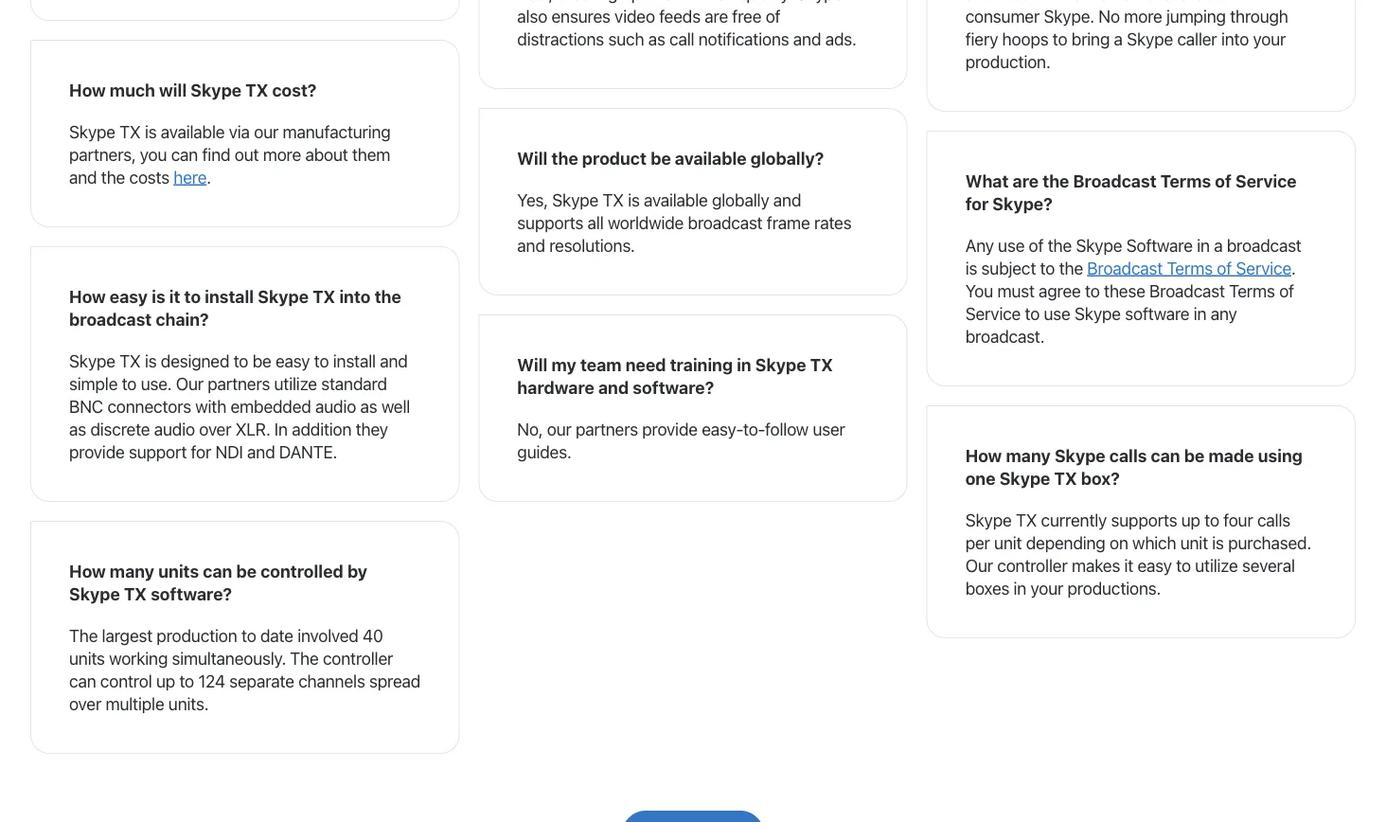 Task type: describe. For each thing, give the bounding box(es) containing it.
chain?
[[156, 309, 209, 329]]

dante.
[[279, 441, 337, 462]]

use inside any use of the skype software in a broadcast is subject to the
[[998, 235, 1025, 255]]

broadcast.
[[966, 326, 1045, 346]]

working
[[109, 648, 168, 668]]

training
[[670, 354, 733, 375]]

worldwide
[[608, 212, 684, 232]]

over inside skype tx is designed to be easy to install and simple to use. our partners utilize standard bnc connectors with embedded audio as well as discrete audio over xlr. in addition they provide support for ndi and dante.
[[199, 419, 231, 439]]

will for will the product be available globally?
[[517, 148, 548, 168]]

partners inside skype tx is designed to be easy to install and simple to use. our partners utilize standard bnc connectors with embedded audio as well as discrete audio over xlr. in addition they provide support for ndi and dante.
[[208, 373, 270, 393]]

much
[[110, 80, 155, 100]]

subject
[[982, 258, 1036, 278]]

tx inside how many skype calls can be made using one skype tx box?
[[1055, 468, 1077, 488]]

no, our partners provide easy-to-follow user guides.
[[517, 419, 845, 462]]

software? inside how many units can be controlled by skype tx software?
[[151, 583, 232, 604]]

productions.
[[1068, 578, 1161, 598]]

designed
[[161, 350, 229, 371]]

easy inside how easy is it to install skype tx into the broadcast chain?
[[110, 286, 148, 306]]

yes,
[[517, 189, 548, 210]]

one
[[966, 468, 996, 488]]

using
[[1258, 445, 1303, 465]]

control
[[100, 670, 152, 691]]

to-
[[743, 419, 765, 439]]

via
[[229, 121, 250, 142]]

controller inside the largest production to date involved 40 units working simultaneously. the controller can control up to 124 separate channels spread over multiple units.
[[323, 648, 393, 668]]

what
[[966, 170, 1009, 191]]

which
[[1133, 532, 1177, 553]]

1 unit from the left
[[994, 532, 1022, 553]]

available for will the product be available globally?
[[675, 148, 747, 168]]

controlled
[[261, 561, 344, 581]]

currently
[[1041, 509, 1107, 530]]

1 vertical spatial terms
[[1167, 258, 1213, 278]]

units inside how many units can be controlled by skype tx software?
[[158, 561, 199, 581]]

skype tx currently supports up to four calls per unit depending on which unit is purchased. our controller makes it easy to utilize several boxes in your productions.
[[966, 509, 1312, 598]]

is inside how easy is it to install skype tx into the broadcast chain?
[[152, 286, 165, 306]]

spread
[[369, 670, 421, 691]]

with
[[195, 396, 226, 416]]

broadcast inside any use of the skype software in a broadcast is subject to the
[[1227, 235, 1302, 255]]

how easy is it to install skype tx into the broadcast chain? element
[[30, 246, 460, 502]]

available for yes, skype tx is available globally and supports all worldwide broadcast frame rates and resolutions.
[[644, 189, 708, 210]]

partners inside no, our partners provide easy-to-follow user guides.
[[576, 419, 638, 439]]

largest
[[102, 625, 152, 645]]

box?
[[1081, 468, 1120, 488]]

to left four
[[1205, 509, 1220, 530]]

to right designed
[[234, 350, 248, 371]]

skype right will
[[191, 80, 242, 100]]

here link
[[174, 167, 207, 187]]

utilize inside skype tx is designed to be easy to install and simple to use. our partners utilize standard bnc connectors with embedded audio as well as discrete audio over xlr. in addition they provide support for ndi and dante.
[[274, 373, 317, 393]]

they
[[356, 419, 388, 439]]

depending
[[1026, 532, 1106, 553]]

in
[[274, 419, 288, 439]]

broadcast terms of service link
[[1088, 258, 1292, 278]]

simple
[[69, 373, 118, 393]]

by
[[347, 561, 367, 581]]

date
[[260, 625, 293, 645]]

frame
[[767, 212, 810, 232]]

it inside skype tx currently supports up to four calls per unit depending on which unit is purchased. our controller makes it easy to utilize several boxes in your productions.
[[1125, 555, 1134, 575]]

will the product be available globally?
[[517, 148, 824, 168]]

is inside yes, skype tx is available globally and supports all worldwide broadcast frame rates and resolutions.
[[628, 189, 640, 210]]

supports inside skype tx currently supports up to four calls per unit depending on which unit is purchased. our controller makes it easy to utilize several boxes in your productions.
[[1111, 509, 1178, 530]]

to left use.
[[122, 373, 137, 393]]

resolutions.
[[549, 235, 635, 255]]

xlr.
[[236, 419, 270, 439]]

and down yes,
[[517, 235, 545, 255]]

1 horizontal spatial audio
[[315, 396, 356, 416]]

ndi
[[215, 441, 243, 462]]

in inside . you must agree to these broadcast terms of service to use skype software in any broadcast.
[[1194, 303, 1207, 323]]

skype inside will my team need training in skype tx hardware and software?
[[756, 354, 806, 375]]

our inside skype tx is designed to be easy to install and simple to use. our partners utilize standard bnc connectors with embedded audio as well as discrete audio over xlr. in addition they provide support for ndi and dante.
[[176, 373, 204, 393]]

hardware
[[517, 377, 595, 397]]

utilize inside skype tx currently supports up to four calls per unit depending on which unit is purchased. our controller makes it easy to utilize several boxes in your productions.
[[1195, 555, 1238, 575]]

terms inside what are the broadcast terms of service for skype?
[[1161, 170, 1211, 191]]

will the product be available globally? element
[[479, 108, 908, 295]]

costs
[[129, 167, 169, 187]]

provide inside no, our partners provide easy-to-follow user guides.
[[642, 419, 698, 439]]

units.
[[168, 693, 209, 714]]

calls inside skype tx currently supports up to four calls per unit depending on which unit is purchased. our controller makes it easy to utilize several boxes in your productions.
[[1258, 509, 1291, 530]]

skype right the one
[[1000, 468, 1051, 488]]

agree
[[1039, 280, 1081, 301]]

what are the broadcast terms of service for skype?
[[966, 170, 1297, 214]]

out
[[235, 144, 259, 164]]

use.
[[141, 373, 172, 393]]

many for software?
[[110, 561, 154, 581]]

is inside skype tx is designed to be easy to install and simple to use. our partners utilize standard bnc connectors with embedded audio as well as discrete audio over xlr. in addition they provide support for ndi and dante.
[[145, 350, 157, 371]]

2 unit from the left
[[1181, 532, 1208, 553]]

to up standard
[[314, 350, 329, 371]]

install inside how easy is it to install skype tx into the broadcast chain?
[[205, 286, 254, 306]]

service inside what are the broadcast terms of service for skype?
[[1236, 170, 1297, 191]]

embedded
[[231, 396, 311, 416]]

service inside . you must agree to these broadcast terms of service to use skype software in any broadcast.
[[966, 303, 1021, 323]]

of inside . you must agree to these broadcast terms of service to use skype software in any broadcast.
[[1280, 280, 1295, 301]]

our inside skype tx currently supports up to four calls per unit depending on which unit is purchased. our controller makes it easy to utilize several boxes in your productions.
[[966, 555, 993, 575]]

how easy is it to install skype tx into the broadcast chain?
[[69, 286, 401, 329]]

cost?
[[272, 80, 317, 100]]

makes
[[1072, 555, 1120, 575]]

be right product
[[651, 148, 671, 168]]

tx inside will my team need training in skype tx hardware and software?
[[810, 354, 833, 375]]

support
[[129, 441, 187, 462]]

made
[[1209, 445, 1254, 465]]

broadcast inside what are the broadcast terms of service for skype?
[[1074, 170, 1157, 191]]

into
[[339, 286, 371, 306]]

will for will my team need training in skype tx hardware and software?
[[517, 354, 548, 375]]

no,
[[517, 419, 543, 439]]

skype inside skype tx currently supports up to four calls per unit depending on which unit is purchased. our controller makes it easy to utilize several boxes in your productions.
[[966, 509, 1012, 530]]

how for how easy is it to install skype tx into the broadcast chain?
[[69, 286, 106, 306]]

tx inside how easy is it to install skype tx into the broadcast chain?
[[313, 286, 335, 306]]

several
[[1243, 555, 1295, 575]]

standard
[[321, 373, 387, 393]]

and down xlr.
[[247, 441, 275, 462]]

on
[[1110, 532, 1129, 553]]

all
[[588, 212, 604, 232]]

addition
[[292, 419, 352, 439]]

must
[[998, 280, 1035, 301]]

broadcast terms of service
[[1088, 258, 1292, 278]]

software
[[1125, 303, 1190, 323]]

skype inside how many units can be controlled by skype tx software?
[[69, 583, 120, 604]]

four
[[1224, 509, 1253, 530]]

here
[[174, 167, 207, 187]]

skype inside . you must agree to these broadcast terms of service to use skype software in any broadcast.
[[1075, 303, 1121, 323]]

in inside will my team need training in skype tx hardware and software?
[[737, 354, 752, 375]]

about
[[305, 144, 348, 164]]

software? inside will my team need training in skype tx hardware and software?
[[633, 377, 714, 397]]

many for skype
[[1006, 445, 1051, 465]]

1 vertical spatial broadcast
[[1088, 258, 1163, 278]]

is inside any use of the skype software in a broadcast is subject to the
[[966, 258, 978, 278]]

is inside skype tx is available via our manufacturing partners, you can find out more about them and the costs
[[145, 121, 157, 142]]

easy inside skype tx currently supports up to four calls per unit depending on which unit is purchased. our controller makes it easy to utilize several boxes in your productions.
[[1138, 555, 1172, 575]]

any
[[1211, 303, 1237, 323]]

multiple
[[106, 693, 164, 714]]

to inside how easy is it to install skype tx into the broadcast chain?
[[184, 286, 201, 306]]

how for how many skype calls can be made using one skype tx box?
[[966, 445, 1002, 465]]



Task type: locate. For each thing, give the bounding box(es) containing it.
2 horizontal spatial broadcast
[[1227, 235, 1302, 255]]

up up units.
[[156, 670, 175, 691]]

0 vertical spatial it
[[169, 286, 180, 306]]

1 vertical spatial many
[[110, 561, 154, 581]]

production
[[157, 625, 237, 645]]

is inside skype tx currently supports up to four calls per unit depending on which unit is purchased. our controller makes it easy to utilize several boxes in your productions.
[[1213, 532, 1224, 553]]

what are the broadcast terms of service for skype? element
[[927, 131, 1356, 386]]

2 vertical spatial broadcast
[[69, 309, 152, 329]]

to up units.
[[179, 670, 194, 691]]

0 vertical spatial will
[[517, 148, 548, 168]]

connectors
[[107, 396, 191, 416]]

1 horizontal spatial unit
[[1181, 532, 1208, 553]]

broadcast up these
[[1088, 258, 1163, 278]]

to inside any use of the skype software in a broadcast is subject to the
[[1040, 258, 1055, 278]]

be up embedded
[[253, 350, 271, 371]]

simultaneously.
[[172, 648, 286, 668]]

skype?
[[993, 193, 1053, 214]]

controller
[[997, 555, 1068, 575], [323, 648, 393, 668]]

over
[[199, 419, 231, 439], [69, 693, 101, 714]]

0 vertical spatial up
[[1182, 509, 1201, 530]]

be inside how many skype calls can be made using one skype tx box?
[[1185, 445, 1205, 465]]

team
[[580, 354, 622, 375]]

0 vertical spatial our
[[176, 373, 204, 393]]

separate
[[229, 670, 294, 691]]

our up guides. on the left bottom
[[547, 419, 572, 439]]

broadcast inside how easy is it to install skype tx into the broadcast chain?
[[69, 309, 152, 329]]

many
[[1006, 445, 1051, 465], [110, 561, 154, 581]]

1 horizontal spatial many
[[1006, 445, 1051, 465]]

to up agree
[[1040, 258, 1055, 278]]

. inside how much will skype tx cost? element
[[207, 167, 211, 187]]

0 vertical spatial partners
[[208, 373, 270, 393]]

how inside how many skype calls can be made using one skype tx box?
[[966, 445, 1002, 465]]

audio up 'addition'
[[315, 396, 356, 416]]

your
[[1031, 578, 1064, 598]]

supports
[[517, 212, 584, 232], [1111, 509, 1178, 530]]

easy down which
[[1138, 555, 1172, 575]]

will
[[517, 148, 548, 168], [517, 354, 548, 375]]

skype inside any use of the skype software in a broadcast is subject to the
[[1076, 235, 1123, 255]]

well
[[382, 396, 410, 416]]

is down four
[[1213, 532, 1224, 553]]

tx left 'box?'
[[1055, 468, 1077, 488]]

0 vertical spatial the
[[69, 625, 98, 645]]

need
[[626, 354, 666, 375]]

and down partners,
[[69, 167, 97, 187]]

is up chain?
[[152, 286, 165, 306]]

1 horizontal spatial our
[[547, 419, 572, 439]]

easy
[[110, 286, 148, 306], [276, 350, 310, 371], [1138, 555, 1172, 575]]

provide down discrete
[[69, 441, 125, 462]]

0 horizontal spatial units
[[69, 648, 105, 668]]

1 horizontal spatial use
[[1044, 303, 1071, 323]]

1 vertical spatial for
[[191, 441, 211, 462]]

1 vertical spatial available
[[675, 148, 747, 168]]

use up subject
[[998, 235, 1025, 255]]

tx inside how many units can be controlled by skype tx software?
[[124, 583, 147, 604]]

2 vertical spatial available
[[644, 189, 708, 210]]

it inside how easy is it to install skype tx into the broadcast chain?
[[169, 286, 180, 306]]

any
[[966, 235, 994, 255]]

the
[[552, 148, 578, 168], [101, 167, 125, 187], [1043, 170, 1070, 191], [1048, 235, 1072, 255], [1059, 258, 1083, 278], [375, 286, 401, 306]]

0 horizontal spatial it
[[169, 286, 180, 306]]

how much will skype tx cost? element
[[30, 40, 460, 227]]

1 vertical spatial service
[[1236, 258, 1292, 278]]

how many units can be controlled by skype tx software? element
[[30, 521, 460, 754]]

in left the any
[[1194, 303, 1207, 323]]

find
[[202, 144, 230, 164]]

1 vertical spatial units
[[69, 648, 105, 668]]

broadcast for worldwide
[[688, 212, 763, 232]]

1 horizontal spatial it
[[1125, 555, 1134, 575]]

1 vertical spatial it
[[1125, 555, 1134, 575]]

software? up production
[[151, 583, 232, 604]]

0 horizontal spatial over
[[69, 693, 101, 714]]

1 horizontal spatial provide
[[642, 419, 698, 439]]

here .
[[174, 167, 211, 187]]

will inside will my team need training in skype tx hardware and software?
[[517, 354, 548, 375]]

broadcast up any use of the skype software in a broadcast is subject to the
[[1074, 170, 1157, 191]]

our inside skype tx is available via our manufacturing partners, you can find out more about them and the costs
[[254, 121, 279, 142]]

involved
[[298, 625, 359, 645]]

in left 'your'
[[1014, 578, 1027, 598]]

units up production
[[158, 561, 199, 581]]

broadcast inside . you must agree to these broadcast terms of service to use skype software in any broadcast.
[[1150, 280, 1225, 301]]

tx inside skype tx currently supports up to four calls per unit depending on which unit is purchased. our controller makes it easy to utilize several boxes in your productions.
[[1016, 509, 1037, 530]]

available inside yes, skype tx is available globally and supports all worldwide broadcast frame rates and resolutions.
[[644, 189, 708, 210]]

terms inside . you must agree to these broadcast terms of service to use skype software in any broadcast.
[[1229, 280, 1275, 301]]

partners,
[[69, 144, 136, 164]]

how much will skype tx cost?
[[69, 80, 317, 100]]

in left a
[[1197, 235, 1210, 255]]

easy-
[[702, 419, 743, 439]]

0 vertical spatial audio
[[315, 396, 356, 416]]

be inside skype tx is designed to be easy to install and simple to use. our partners utilize standard bnc connectors with embedded audio as well as discrete audio over xlr. in addition they provide support for ndi and dante.
[[253, 350, 271, 371]]

0 horizontal spatial broadcast
[[69, 309, 152, 329]]

2 vertical spatial terms
[[1229, 280, 1275, 301]]

.
[[207, 167, 211, 187], [1292, 258, 1296, 278]]

you
[[966, 280, 994, 301]]

audio up 'support'
[[154, 419, 195, 439]]

our down designed
[[176, 373, 204, 393]]

0 vertical spatial for
[[966, 193, 989, 214]]

1 vertical spatial calls
[[1258, 509, 1291, 530]]

1 horizontal spatial calls
[[1258, 509, 1291, 530]]

use down agree
[[1044, 303, 1071, 323]]

globally
[[712, 189, 769, 210]]

0 horizontal spatial supports
[[517, 212, 584, 232]]

2 vertical spatial easy
[[1138, 555, 1172, 575]]

1 horizontal spatial over
[[199, 419, 231, 439]]

1 horizontal spatial as
[[360, 396, 377, 416]]

channels
[[299, 670, 365, 691]]

tx up you
[[120, 121, 141, 142]]

broadcast right a
[[1227, 235, 1302, 255]]

0 horizontal spatial install
[[205, 286, 254, 306]]

are
[[1013, 170, 1039, 191]]

controller up 'your'
[[997, 555, 1068, 575]]

can inside the largest production to date involved 40 units working simultaneously. the controller can control up to 124 separate channels spread over multiple units.
[[69, 670, 96, 691]]

these
[[1104, 280, 1146, 301]]

will left my
[[517, 354, 548, 375]]

tx left cost?
[[246, 80, 268, 100]]

skype tx is available via our manufacturing partners, you can find out more about them and the costs
[[69, 121, 391, 187]]

can up production
[[203, 561, 232, 581]]

how many units can be controlled by skype tx software?
[[69, 561, 367, 604]]

up inside the largest production to date involved 40 units working simultaneously. the controller can control up to 124 separate channels spread over multiple units.
[[156, 670, 175, 691]]

utilize up embedded
[[274, 373, 317, 393]]

partners
[[208, 373, 270, 393], [576, 419, 638, 439]]

1 horizontal spatial for
[[966, 193, 989, 214]]

use inside . you must agree to these broadcast terms of service to use skype software in any broadcast.
[[1044, 303, 1071, 323]]

product
[[582, 148, 647, 168]]

utilize down four
[[1195, 555, 1238, 575]]

controller inside skype tx currently supports up to four calls per unit depending on which unit is purchased. our controller makes it easy to utilize several boxes in your productions.
[[997, 555, 1068, 575]]

of inside any use of the skype software in a broadcast is subject to the
[[1029, 235, 1044, 255]]

boxes
[[966, 578, 1010, 598]]

0 vertical spatial terms
[[1161, 170, 1211, 191]]

software?
[[633, 377, 714, 397], [151, 583, 232, 604]]

1 horizontal spatial supports
[[1111, 509, 1178, 530]]

0 vertical spatial broadcast
[[688, 212, 763, 232]]

purchased.
[[1228, 532, 1312, 553]]

1 horizontal spatial units
[[158, 561, 199, 581]]

0 vertical spatial service
[[1236, 170, 1297, 191]]

2 will from the top
[[517, 354, 548, 375]]

can inside skype tx is available via our manufacturing partners, you can find out more about them and the costs
[[171, 144, 198, 164]]

1 vertical spatial broadcast
[[1227, 235, 1302, 255]]

0 vertical spatial calls
[[1110, 445, 1147, 465]]

1 horizontal spatial broadcast
[[688, 212, 763, 232]]

our right via
[[254, 121, 279, 142]]

unit
[[994, 532, 1022, 553], [1181, 532, 1208, 553]]

terms down software
[[1167, 258, 1213, 278]]

skype down these
[[1075, 303, 1121, 323]]

1 horizontal spatial the
[[290, 648, 319, 668]]

1 horizontal spatial .
[[1292, 258, 1296, 278]]

broadcast for the
[[69, 309, 152, 329]]

tx inside skype tx is designed to be easy to install and simple to use. our partners utilize standard bnc connectors with embedded audio as well as discrete audio over xlr. in addition they provide support for ndi and dante.
[[120, 350, 141, 371]]

0 vertical spatial many
[[1006, 445, 1051, 465]]

install up standard
[[333, 350, 376, 371]]

easy up use.
[[110, 286, 148, 306]]

rates
[[814, 212, 852, 232]]

0 horizontal spatial controller
[[323, 648, 393, 668]]

tx inside skype tx is available via our manufacturing partners, you can find out more about them and the costs
[[120, 121, 141, 142]]

can inside how many skype calls can be made using one skype tx box?
[[1151, 445, 1181, 465]]

audio
[[315, 396, 356, 416], [154, 419, 195, 439]]

my
[[552, 354, 577, 375]]

and up frame
[[774, 189, 801, 210]]

to down must
[[1025, 303, 1040, 323]]

user
[[813, 419, 845, 439]]

1 vertical spatial easy
[[276, 350, 310, 371]]

discrete
[[90, 419, 150, 439]]

provide
[[642, 419, 698, 439], [69, 441, 125, 462]]

2 horizontal spatial easy
[[1138, 555, 1172, 575]]

1 vertical spatial use
[[1044, 303, 1071, 323]]

and inside will my team need training in skype tx hardware and software?
[[598, 377, 629, 397]]

use
[[998, 235, 1025, 255], [1044, 303, 1071, 323]]

0 vertical spatial supports
[[517, 212, 584, 232]]

for inside what are the broadcast terms of service for skype?
[[966, 193, 989, 214]]

1 vertical spatial over
[[69, 693, 101, 714]]

available
[[161, 121, 225, 142], [675, 148, 747, 168], [644, 189, 708, 210]]

of inside what are the broadcast terms of service for skype?
[[1215, 170, 1232, 191]]

1 horizontal spatial controller
[[997, 555, 1068, 575]]

the left largest
[[69, 625, 98, 645]]

0 vertical spatial available
[[161, 121, 225, 142]]

. inside . you must agree to these broadcast terms of service to use skype software in any broadcast.
[[1292, 258, 1296, 278]]

0 vertical spatial use
[[998, 235, 1025, 255]]

2 vertical spatial service
[[966, 303, 1021, 323]]

how inside how easy is it to install skype tx into the broadcast chain?
[[69, 286, 106, 306]]

skype up follow
[[756, 354, 806, 375]]

units up control
[[69, 648, 105, 668]]

tx left into
[[313, 286, 335, 306]]

1 horizontal spatial our
[[966, 555, 993, 575]]

skype inside how easy is it to install skype tx into the broadcast chain?
[[258, 286, 309, 306]]

1 horizontal spatial partners
[[576, 419, 638, 439]]

0 horizontal spatial the
[[69, 625, 98, 645]]

skype up 'box?'
[[1055, 445, 1106, 465]]

available up find at the left top of the page
[[161, 121, 225, 142]]

1 vertical spatial install
[[333, 350, 376, 371]]

install inside skype tx is designed to be easy to install and simple to use. our partners utilize standard bnc connectors with embedded audio as well as discrete audio over xlr. in addition they provide support for ndi and dante.
[[333, 350, 376, 371]]

is up you
[[145, 121, 157, 142]]

0 horizontal spatial for
[[191, 441, 211, 462]]

to left "date"
[[241, 625, 256, 645]]

be left made
[[1185, 445, 1205, 465]]

skype up simple
[[69, 350, 115, 371]]

how up simple
[[69, 286, 106, 306]]

is up the you
[[966, 258, 978, 278]]

1 vertical spatial as
[[69, 419, 86, 439]]

manufacturing
[[283, 121, 391, 142]]

. you must agree to these broadcast terms of service to use skype software in any broadcast.
[[966, 258, 1296, 346]]

software
[[1127, 235, 1193, 255]]

how up the one
[[966, 445, 1002, 465]]

it up chain?
[[169, 286, 180, 306]]

calls inside how many skype calls can be made using one skype tx box?
[[1110, 445, 1147, 465]]

easy up embedded
[[276, 350, 310, 371]]

1 horizontal spatial install
[[333, 350, 376, 371]]

utilize
[[274, 373, 317, 393], [1195, 555, 1238, 575]]

1 horizontal spatial software?
[[633, 377, 714, 397]]

will up yes,
[[517, 148, 548, 168]]

0 vertical spatial utilize
[[274, 373, 317, 393]]

partners down the team
[[576, 419, 638, 439]]

is
[[145, 121, 157, 142], [628, 189, 640, 210], [966, 258, 978, 278], [152, 286, 165, 306], [145, 350, 157, 371], [1213, 532, 1224, 553]]

1 vertical spatial our
[[547, 419, 572, 439]]

0 vertical spatial over
[[199, 419, 231, 439]]

the inside how easy is it to install skype tx into the broadcast chain?
[[375, 286, 401, 306]]

0 vertical spatial units
[[158, 561, 199, 581]]

how for how many units can be controlled by skype tx software?
[[69, 561, 106, 581]]

0 horizontal spatial partners
[[208, 373, 270, 393]]

the inside what are the broadcast terms of service for skype?
[[1043, 170, 1070, 191]]

unit right which
[[1181, 532, 1208, 553]]

tx up depending
[[1016, 509, 1037, 530]]

for inside skype tx is designed to be easy to install and simple to use. our partners utilize standard bnc connectors with embedded audio as well as discrete audio over xlr. in addition they provide support for ndi and dante.
[[191, 441, 211, 462]]

the down involved
[[290, 648, 319, 668]]

install up chain?
[[205, 286, 254, 306]]

supports up which
[[1111, 509, 1178, 530]]

calls up 'box?'
[[1110, 445, 1147, 465]]

how for how much will skype tx cost?
[[69, 80, 106, 100]]

up inside skype tx currently supports up to four calls per unit depending on which unit is purchased. our controller makes it easy to utilize several boxes in your productions.
[[1182, 509, 1201, 530]]

1 vertical spatial audio
[[154, 419, 195, 439]]

units inside the largest production to date involved 40 units working simultaneously. the controller can control up to 124 separate channels spread over multiple units.
[[69, 648, 105, 668]]

any use of the skype software in a broadcast is subject to the
[[966, 235, 1302, 278]]

and up well
[[380, 350, 408, 371]]

as
[[360, 396, 377, 416], [69, 419, 86, 439]]

many up largest
[[110, 561, 154, 581]]

available up the globally
[[675, 148, 747, 168]]

can
[[171, 144, 198, 164], [1151, 445, 1181, 465], [203, 561, 232, 581], [69, 670, 96, 691]]

1 vertical spatial supports
[[1111, 509, 1178, 530]]

can left made
[[1151, 445, 1181, 465]]

provide inside skype tx is designed to be easy to install and simple to use. our partners utilize standard bnc connectors with embedded audio as well as discrete audio over xlr. in addition they provide support for ndi and dante.
[[69, 441, 125, 462]]

1 horizontal spatial up
[[1182, 509, 1201, 530]]

our inside no, our partners provide easy-to-follow user guides.
[[547, 419, 572, 439]]

0 vertical spatial broadcast
[[1074, 170, 1157, 191]]

to up chain?
[[184, 286, 201, 306]]

1 will from the top
[[517, 148, 548, 168]]

skype up these
[[1076, 235, 1123, 255]]

to
[[1040, 258, 1055, 278], [1085, 280, 1100, 301], [184, 286, 201, 306], [1025, 303, 1040, 323], [234, 350, 248, 371], [314, 350, 329, 371], [122, 373, 137, 393], [1205, 509, 1220, 530], [1176, 555, 1191, 575], [241, 625, 256, 645], [179, 670, 194, 691]]

0 horizontal spatial utilize
[[274, 373, 317, 393]]

many inside how many skype calls can be made using one skype tx box?
[[1006, 445, 1051, 465]]

them
[[352, 144, 390, 164]]

how inside how many units can be controlled by skype tx software?
[[69, 561, 106, 581]]

to down which
[[1176, 555, 1191, 575]]

1 vertical spatial utilize
[[1195, 555, 1238, 575]]

0 vertical spatial controller
[[997, 555, 1068, 575]]

0 horizontal spatial as
[[69, 419, 86, 439]]

0 vertical spatial install
[[205, 286, 254, 306]]

1 vertical spatial up
[[156, 670, 175, 691]]

how left much
[[69, 80, 106, 100]]

can left control
[[69, 670, 96, 691]]

up left four
[[1182, 509, 1201, 530]]

in inside any use of the skype software in a broadcast is subject to the
[[1197, 235, 1210, 255]]

supports inside yes, skype tx is available globally and supports all worldwide broadcast frame rates and resolutions.
[[517, 212, 584, 232]]

available inside skype tx is available via our manufacturing partners, you can find out more about them and the costs
[[161, 121, 225, 142]]

can inside how many units can be controlled by skype tx software?
[[203, 561, 232, 581]]

a
[[1214, 235, 1223, 255]]

tx up all
[[603, 189, 624, 210]]

over down control
[[69, 693, 101, 714]]

many inside how many units can be controlled by skype tx software?
[[110, 561, 154, 581]]

0 horizontal spatial software?
[[151, 583, 232, 604]]

guides.
[[517, 441, 572, 462]]

units
[[158, 561, 199, 581], [69, 648, 105, 668]]

over inside the largest production to date involved 40 units working simultaneously. the controller can control up to 124 separate channels spread over multiple units.
[[69, 693, 101, 714]]

it down on
[[1125, 555, 1134, 575]]

be inside how many units can be controlled by skype tx software?
[[236, 561, 257, 581]]

will my team need training in skype tx hardware and software? element
[[479, 314, 908, 502]]

can up here link
[[171, 144, 198, 164]]

terms up software
[[1161, 170, 1211, 191]]

0 horizontal spatial .
[[207, 167, 211, 187]]

over down with
[[199, 419, 231, 439]]

0 vertical spatial .
[[207, 167, 211, 187]]

0 vertical spatial easy
[[110, 286, 148, 306]]

how up largest
[[69, 561, 106, 581]]

the inside skype tx is available via our manufacturing partners, you can find out more about them and the costs
[[101, 167, 125, 187]]

supports down yes,
[[517, 212, 584, 232]]

skype inside yes, skype tx is available globally and supports all worldwide broadcast frame rates and resolutions.
[[552, 189, 599, 210]]

tx inside yes, skype tx is available globally and supports all worldwide broadcast frame rates and resolutions.
[[603, 189, 624, 210]]

0 horizontal spatial audio
[[154, 419, 195, 439]]

per
[[966, 532, 990, 553]]

unit right per
[[994, 532, 1022, 553]]

40
[[363, 625, 383, 645]]

in inside skype tx currently supports up to four calls per unit depending on which unit is purchased. our controller makes it easy to utilize several boxes in your productions.
[[1014, 578, 1027, 598]]

how many skype calls can be made using one skype tx box? element
[[927, 405, 1356, 638]]

0 horizontal spatial many
[[110, 561, 154, 581]]

124
[[198, 670, 225, 691]]

0 vertical spatial software?
[[633, 377, 714, 397]]

1 vertical spatial provide
[[69, 441, 125, 462]]

skype up per
[[966, 509, 1012, 530]]

bnc
[[69, 396, 103, 416]]

skype inside skype tx is designed to be easy to install and simple to use. our partners utilize standard bnc connectors with embedded audio as well as discrete audio over xlr. in addition they provide support for ndi and dante.
[[69, 350, 115, 371]]

2 vertical spatial broadcast
[[1150, 280, 1225, 301]]

and inside skype tx is available via our manufacturing partners, you can find out more about them and the costs
[[69, 167, 97, 187]]

it
[[169, 286, 180, 306], [1125, 555, 1134, 575]]

1 vertical spatial the
[[290, 648, 319, 668]]

0 horizontal spatial calls
[[1110, 445, 1147, 465]]

skype up partners,
[[69, 121, 115, 142]]

1 horizontal spatial easy
[[276, 350, 310, 371]]

in right training at the top of page
[[737, 354, 752, 375]]

is up the worldwide
[[628, 189, 640, 210]]

skype tx is designed to be easy to install and simple to use. our partners utilize standard bnc connectors with embedded audio as well as discrete audio over xlr. in addition they provide support for ndi and dante.
[[69, 350, 410, 462]]

easy inside skype tx is designed to be easy to install and simple to use. our partners utilize standard bnc connectors with embedded audio as well as discrete audio over xlr. in addition they provide support for ndi and dante.
[[276, 350, 310, 371]]

how many skype calls can be made using one skype tx box?
[[966, 445, 1303, 488]]

yes, skype tx is available globally and supports all worldwide broadcast frame rates and resolutions.
[[517, 189, 852, 255]]

skype up largest
[[69, 583, 120, 604]]

be left the controlled at left bottom
[[236, 561, 257, 581]]

tx
[[246, 80, 268, 100], [120, 121, 141, 142], [603, 189, 624, 210], [313, 286, 335, 306], [120, 350, 141, 371], [810, 354, 833, 375], [1055, 468, 1077, 488], [1016, 509, 1037, 530], [124, 583, 147, 604]]

as down bnc
[[69, 419, 86, 439]]

more
[[263, 144, 301, 164]]

service
[[1236, 170, 1297, 191], [1236, 258, 1292, 278], [966, 303, 1021, 323]]

0 vertical spatial our
[[254, 121, 279, 142]]

will
[[159, 80, 187, 100]]

available up the worldwide
[[644, 189, 708, 210]]

1 vertical spatial will
[[517, 354, 548, 375]]

our
[[176, 373, 204, 393], [966, 555, 993, 575]]

to left these
[[1085, 280, 1100, 301]]

software? down need
[[633, 377, 714, 397]]

broadcast down the globally
[[688, 212, 763, 232]]

0 vertical spatial provide
[[642, 419, 698, 439]]

broadcast
[[688, 212, 763, 232], [1227, 235, 1302, 255], [69, 309, 152, 329]]

0 horizontal spatial our
[[254, 121, 279, 142]]

0 horizontal spatial easy
[[110, 286, 148, 306]]

tx up connectors
[[120, 350, 141, 371]]

skype
[[191, 80, 242, 100], [69, 121, 115, 142], [552, 189, 599, 210], [1076, 235, 1123, 255], [258, 286, 309, 306], [1075, 303, 1121, 323], [69, 350, 115, 371], [756, 354, 806, 375], [1055, 445, 1106, 465], [1000, 468, 1051, 488], [966, 509, 1012, 530], [69, 583, 120, 604]]

broadcast inside yes, skype tx is available globally and supports all worldwide broadcast frame rates and resolutions.
[[688, 212, 763, 232]]

follow
[[765, 419, 809, 439]]

skype inside skype tx is available via our manufacturing partners, you can find out more about them and the costs
[[69, 121, 115, 142]]



Task type: vqa. For each thing, say whether or not it's contained in the screenshot.
leftmost the More like this
no



